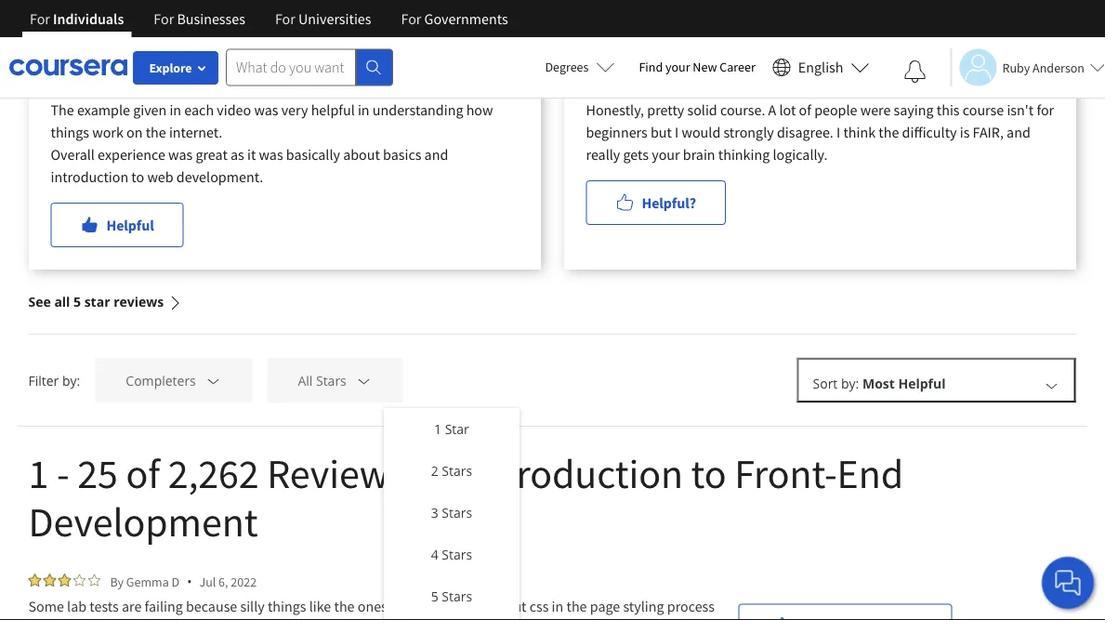 Task type: locate. For each thing, give the bounding box(es) containing it.
degrees
[[545, 59, 589, 75]]

1 horizontal spatial chevron down image
[[355, 372, 372, 389]]

2022 right 6,
[[231, 573, 257, 590]]

1 vertical spatial of
[[126, 447, 160, 499]]

0 vertical spatial things
[[51, 123, 89, 141]]

i left think
[[837, 123, 841, 141]]

1 vertical spatial because
[[92, 619, 144, 620]]

2022 right 20,
[[628, 54, 654, 71]]

explore
[[149, 59, 192, 76]]

things inside the example given in each video was very helpful in understanding how things work on the internet. overall experience was great as it was basically about basics and introduction to web development.
[[51, 123, 89, 141]]

1 horizontal spatial for
[[1037, 100, 1054, 119]]

1 vertical spatial 1
[[28, 447, 49, 499]]

some
[[28, 597, 64, 615]]

for right isn't
[[1037, 100, 1054, 119]]

stars right 'all'
[[316, 372, 347, 389]]

0 horizontal spatial and
[[424, 145, 448, 164]]

find your new career link
[[630, 56, 765, 79]]

1 inside menu item
[[434, 420, 442, 438]]

1 horizontal spatial 1
[[434, 420, 442, 438]]

chevron down image right completers
[[205, 372, 222, 389]]

1 vertical spatial for
[[414, 447, 462, 499]]

by:
[[62, 371, 80, 389]]

about
[[343, 145, 380, 164], [490, 597, 527, 615]]

css up practice
[[530, 597, 549, 615]]

1 left -
[[28, 447, 49, 499]]

and inside the example given in each video was very helpful in understanding how things work on the internet. overall experience was great as it was basically about basics and introduction to web development.
[[424, 145, 448, 164]]

and right basics
[[424, 145, 448, 164]]

know
[[616, 619, 650, 620]]

failing down lab
[[51, 619, 90, 620]]

5 inside see all 5 star reviews button
[[73, 293, 81, 310]]

filled star image
[[51, 77, 64, 90], [66, 77, 79, 90], [80, 77, 93, 90], [43, 574, 56, 587]]

ones
[[358, 597, 387, 615]]

1 horizontal spatial and
[[1007, 123, 1031, 141]]

0 vertical spatial to
[[131, 167, 144, 186]]

i
[[675, 123, 679, 141], [837, 123, 841, 141]]

chevron down image inside all stars dropdown button
[[355, 372, 372, 389]]

1 vertical spatial about
[[490, 597, 527, 615]]

understanding
[[373, 100, 463, 119]]

0 vertical spatial of
[[799, 100, 812, 119]]

in right assignment,
[[504, 619, 516, 620]]

0 vertical spatial 1
[[434, 420, 442, 438]]

the down from
[[402, 619, 422, 620]]

things up overall
[[51, 123, 89, 141]]

degrees button
[[530, 46, 630, 87]]

the
[[51, 100, 74, 119]]

1 vertical spatial and
[[424, 145, 448, 164]]

pretty
[[647, 100, 684, 119]]

2022 inside by gemma d • jul 6, 2022
[[231, 573, 257, 590]]

stars right 3
[[442, 504, 472, 522]]

0 horizontal spatial 5
[[73, 293, 81, 310]]

1 for from the left
[[30, 9, 50, 28]]

5 right from
[[431, 588, 438, 605]]

for universities
[[275, 9, 371, 28]]

2 stars menu item
[[384, 450, 520, 492]]

assignment,
[[425, 619, 501, 620]]

to left web at top left
[[131, 167, 144, 186]]

each
[[184, 100, 214, 119]]

honestly,
[[586, 100, 644, 119]]

banner navigation
[[15, 0, 523, 37]]

given
[[133, 100, 167, 119]]

explore button
[[133, 51, 218, 85]]

ordering
[[265, 619, 318, 620]]

chevron down image
[[205, 372, 222, 389], [355, 372, 372, 389]]

was left very
[[254, 100, 278, 119]]

1 horizontal spatial failing
[[145, 597, 183, 615]]

stars right the 2
[[442, 462, 472, 480]]

0 vertical spatial are
[[122, 597, 142, 615]]

english button
[[765, 37, 877, 98]]

for
[[30, 9, 50, 28], [154, 9, 174, 28], [275, 9, 295, 28], [401, 9, 421, 28]]

find
[[639, 59, 663, 75]]

stars right 4
[[442, 546, 472, 563]]

1 inside the 1 - 25 of 2,262 reviews for introduction to front-end development
[[28, 447, 49, 499]]

about left basics
[[343, 145, 380, 164]]

25
[[77, 447, 118, 499]]

coursera image
[[9, 52, 127, 82]]

your inside "honestly, pretty solid course. a lot of people were saying this course isn't for beginners but i would strongly disagree. i think the difficulty is fair, and really gets your brain thinking logically."
[[652, 145, 680, 164]]

1 vertical spatial things
[[268, 597, 306, 615]]

1 vertical spatial to
[[691, 447, 727, 499]]

of
[[799, 100, 812, 119], [126, 447, 160, 499], [147, 619, 159, 620]]

2 chevron down image from the left
[[355, 372, 372, 389]]

property
[[208, 619, 262, 620]]

1 horizontal spatial to
[[691, 447, 727, 499]]

for
[[1037, 100, 1054, 119], [414, 447, 462, 499]]

4 stars
[[431, 546, 472, 563]]

of right 25
[[126, 447, 160, 499]]

like
[[309, 597, 331, 615]]

reviews
[[267, 447, 406, 499]]

because down jul on the left bottom of the page
[[186, 597, 237, 615]]

0 horizontal spatial for
[[414, 447, 462, 499]]

chevron down image
[[1044, 377, 1060, 393]]

for governments
[[401, 9, 508, 28]]

i right but on the right of page
[[675, 123, 679, 141]]

0 horizontal spatial 2022
[[87, 54, 113, 71]]

0 vertical spatial 5
[[73, 293, 81, 310]]

for left businesses
[[154, 9, 174, 28]]

2022 inside sg sep 20, 2022
[[628, 54, 654, 71]]

chevron down image for all stars
[[355, 372, 372, 389]]

6,
[[219, 573, 228, 590]]

0 horizontal spatial are
[[28, 619, 48, 620]]

your down but on the right of page
[[652, 145, 680, 164]]

video
[[217, 100, 251, 119]]

for up 3
[[414, 447, 462, 499]]

for for governments
[[401, 9, 421, 28]]

was
[[254, 100, 278, 119], [168, 145, 193, 164], [259, 145, 283, 164]]

basically
[[286, 145, 340, 164]]

1 horizontal spatial 5
[[431, 588, 438, 605]]

1 vertical spatial 5
[[431, 588, 438, 605]]

ruby anderson
[[1003, 59, 1085, 76]]

things
[[51, 123, 89, 141], [268, 597, 306, 615]]

the down d
[[162, 619, 183, 620]]

failing
[[145, 597, 183, 615], [51, 619, 90, 620]]

about right 'week2'
[[490, 597, 527, 615]]

the right on in the left top of the page
[[146, 123, 166, 141]]

1 vertical spatial failing
[[51, 619, 90, 620]]

about inside the example given in each video was very helpful in understanding how things work on the internet. overall experience was great as it was basically about basics and introduction to web development.
[[343, 145, 380, 164]]

None search field
[[226, 49, 393, 86]]

ruby anderson button
[[951, 49, 1105, 86]]

solid
[[687, 100, 717, 119]]

1 chevron down image from the left
[[205, 372, 222, 389]]

1 vertical spatial css
[[186, 619, 205, 620]]

0 horizontal spatial to
[[131, 167, 144, 186]]

menu item
[[384, 617, 520, 620]]

to inside the 1 - 25 of 2,262 reviews for introduction to front-end development
[[691, 447, 727, 499]]

new
[[693, 59, 717, 75]]

css down •
[[186, 619, 205, 620]]

0 vertical spatial about
[[343, 145, 380, 164]]

1 horizontal spatial i
[[837, 123, 841, 141]]

chat with us image
[[1053, 568, 1083, 598]]

5 right all at the left of the page
[[73, 293, 81, 310]]

0 horizontal spatial things
[[51, 123, 89, 141]]

2 stars
[[431, 462, 472, 480]]

of inside "honestly, pretty solid course. a lot of people were saying this course isn't for beginners but i would strongly disagree. i think the difficulty is fair, and really gets your brain thinking logically."
[[799, 100, 812, 119]]

1 horizontal spatial css
[[530, 597, 549, 615]]

thinking
[[718, 145, 770, 164]]

things up ordering
[[268, 597, 306, 615]]

the inside "honestly, pretty solid course. a lot of people were saying this course isn't for beginners but i would strongly disagree. i think the difficulty is fair, and really gets your brain thinking logically."
[[879, 123, 899, 141]]

star
[[445, 420, 469, 438]]

0 horizontal spatial i
[[675, 123, 679, 141]]

failing down d
[[145, 597, 183, 615]]

3 stars menu item
[[384, 492, 520, 534]]

stars for all stars
[[316, 372, 347, 389]]

3 for from the left
[[275, 9, 295, 28]]

0 horizontal spatial css
[[186, 619, 205, 620]]

chevron down image inside completers 'button'
[[205, 372, 222, 389]]

of right lot
[[799, 100, 812, 119]]

for left governments
[[401, 9, 421, 28]]

5 stars
[[431, 588, 472, 605]]

see all 5 star reviews
[[28, 293, 164, 310]]

1 left star
[[434, 420, 442, 438]]

0 vertical spatial and
[[1007, 123, 1031, 141]]

are down the some
[[28, 619, 48, 620]]

beginners
[[586, 123, 648, 141]]

was right it
[[259, 145, 283, 164]]

0 vertical spatial css
[[530, 597, 549, 615]]

the
[[146, 123, 166, 141], [879, 123, 899, 141], [334, 597, 355, 615], [423, 597, 444, 615], [567, 597, 587, 615], [162, 619, 183, 620], [402, 619, 422, 620], [519, 619, 539, 620]]

of down "gemma" at left bottom
[[147, 619, 159, 620]]

by
[[110, 573, 124, 590]]

2022 inside sn nov 1, 2022
[[87, 54, 113, 71]]

development.
[[176, 167, 263, 186]]

filled star image
[[95, 77, 108, 90], [110, 77, 123, 90], [28, 574, 41, 587], [58, 574, 71, 587]]

strongly
[[724, 123, 774, 141]]

english
[[798, 58, 844, 77]]

2022 for sg sep 20, 2022
[[628, 54, 654, 71]]

page
[[590, 597, 620, 615]]

things inside some lab tests are failing because silly things like the ones from the week2 about css in the page styling process are failing because of the css property ordering suggested in the assignment, in the practice we know cs
[[268, 597, 306, 615]]

all
[[298, 372, 313, 389]]

the up suggested
[[334, 597, 355, 615]]

5
[[73, 293, 81, 310], [431, 588, 438, 605]]

stars for 4 stars
[[442, 546, 472, 563]]

1
[[434, 420, 442, 438], [28, 447, 49, 499]]

helpful
[[311, 100, 355, 119]]

1 star menu item
[[384, 408, 520, 450]]

0 horizontal spatial 1
[[28, 447, 49, 499]]

1 vertical spatial are
[[28, 619, 48, 620]]

0 vertical spatial because
[[186, 597, 237, 615]]

your
[[666, 59, 690, 75], [652, 145, 680, 164]]

stars inside menu item
[[442, 504, 472, 522]]

are right tests
[[122, 597, 142, 615]]

disagree.
[[777, 123, 834, 141]]

0 horizontal spatial about
[[343, 145, 380, 164]]

0 vertical spatial for
[[1037, 100, 1054, 119]]

1 horizontal spatial about
[[490, 597, 527, 615]]

see
[[28, 293, 51, 310]]

menu
[[384, 408, 520, 620]]

people
[[814, 100, 858, 119]]

3 stars
[[431, 504, 472, 522]]

star image
[[73, 574, 86, 587]]

in
[[170, 100, 181, 119], [358, 100, 370, 119], [552, 597, 564, 615], [387, 619, 399, 620], [504, 619, 516, 620]]

experience
[[98, 145, 165, 164]]

sn nov 1, 2022
[[51, 35, 113, 71]]

and down isn't
[[1007, 123, 1031, 141]]

2 for from the left
[[154, 9, 174, 28]]

to left front-
[[691, 447, 727, 499]]

work
[[92, 123, 123, 141]]

1 vertical spatial your
[[652, 145, 680, 164]]

for up what do you want to learn? text field
[[275, 9, 295, 28]]

introduction
[[470, 447, 683, 499]]

to inside the example given in each video was very helpful in understanding how things work on the internet. overall experience was great as it was basically about basics and introduction to web development.
[[131, 167, 144, 186]]

because down tests
[[92, 619, 144, 620]]

What do you want to learn? text field
[[226, 49, 356, 86]]

difficulty
[[902, 123, 957, 141]]

2022 right 1,
[[87, 54, 113, 71]]

5 inside 5 stars menu item
[[431, 588, 438, 605]]

in down from
[[387, 619, 399, 620]]

0 vertical spatial failing
[[145, 597, 183, 615]]

1 for 1 star
[[434, 420, 442, 438]]

2 vertical spatial of
[[147, 619, 159, 620]]

stars inside dropdown button
[[316, 372, 347, 389]]

1 horizontal spatial things
[[268, 597, 306, 615]]

4 for from the left
[[401, 9, 421, 28]]

2
[[431, 462, 438, 480]]

about inside some lab tests are failing because silly things like the ones from the week2 about css in the page styling process are failing because of the css property ordering suggested in the assignment, in the practice we know cs
[[490, 597, 527, 615]]

0 horizontal spatial chevron down image
[[205, 372, 222, 389]]

your right find
[[666, 59, 690, 75]]

jul
[[199, 573, 216, 590]]

2 horizontal spatial 2022
[[628, 54, 654, 71]]

stars up assignment,
[[442, 588, 472, 605]]

the down the were
[[879, 123, 899, 141]]

3
[[431, 504, 438, 522]]

introduction
[[51, 167, 128, 186]]

1 horizontal spatial 2022
[[231, 573, 257, 590]]

2,262
[[168, 447, 259, 499]]

for left individuals
[[30, 9, 50, 28]]

•
[[187, 573, 192, 590]]

chevron down image right 'all stars'
[[355, 372, 372, 389]]



Task type: vqa. For each thing, say whether or not it's contained in the screenshot.
UNIVERSITY for Master of Science in Cyber Security
no



Task type: describe. For each thing, give the bounding box(es) containing it.
chevron down image for completers
[[205, 372, 222, 389]]

on
[[126, 123, 143, 141]]

helpful?
[[642, 193, 696, 212]]

were
[[861, 100, 891, 119]]

d
[[172, 573, 180, 590]]

4 stars menu item
[[384, 534, 520, 575]]

1 star
[[434, 420, 469, 438]]

in left 'each'
[[170, 100, 181, 119]]

-
[[57, 447, 69, 499]]

of inside the 1 - 25 of 2,262 reviews for introduction to front-end development
[[126, 447, 160, 499]]

sn
[[51, 35, 66, 52]]

businesses
[[177, 9, 245, 28]]

would
[[682, 123, 721, 141]]

but
[[651, 123, 672, 141]]

0 vertical spatial your
[[666, 59, 690, 75]]

week2
[[447, 597, 487, 615]]

1 horizontal spatial are
[[122, 597, 142, 615]]

for for individuals
[[30, 9, 50, 28]]

filter by:
[[28, 371, 80, 389]]

the example given in each video was very helpful in understanding how things work on the internet. overall experience was great as it was basically about basics and introduction to web development.
[[51, 100, 493, 186]]

gemma
[[126, 573, 169, 590]]

honestly, pretty solid course. a lot of people were saying this course isn't for beginners but i would strongly disagree. i think the difficulty is fair, and really gets your brain thinking logically.
[[586, 100, 1054, 164]]

nov
[[51, 54, 72, 71]]

the inside the example given in each video was very helpful in understanding how things work on the internet. overall experience was great as it was basically about basics and introduction to web development.
[[146, 123, 166, 141]]

as
[[231, 145, 244, 164]]

1 i from the left
[[675, 123, 679, 141]]

all stars button
[[267, 358, 403, 403]]

2 i from the left
[[837, 123, 841, 141]]

we
[[595, 619, 613, 620]]

internet.
[[169, 123, 222, 141]]

stars for 3 stars
[[442, 504, 472, 522]]

it
[[247, 145, 256, 164]]

the right from
[[423, 597, 444, 615]]

all
[[54, 293, 70, 310]]

lot
[[779, 100, 796, 119]]

in up practice
[[552, 597, 564, 615]]

brain
[[683, 145, 715, 164]]

0 horizontal spatial failing
[[51, 619, 90, 620]]

basics
[[383, 145, 422, 164]]

a
[[768, 100, 777, 119]]

filter
[[28, 371, 59, 389]]

helpful button
[[51, 203, 184, 247]]

silly
[[240, 597, 265, 615]]

stars for 2 stars
[[442, 462, 472, 480]]

universities
[[298, 9, 371, 28]]

how
[[466, 100, 493, 119]]

menu containing 1 star
[[384, 408, 520, 620]]

in right helpful
[[358, 100, 370, 119]]

sg
[[586, 35, 601, 52]]

styling
[[623, 597, 664, 615]]

20,
[[609, 54, 626, 71]]

web
[[147, 167, 173, 186]]

1 - 25 of 2,262 reviews for introduction to front-end development
[[28, 447, 904, 547]]

star image
[[88, 574, 101, 587]]

great
[[196, 145, 228, 164]]

development
[[28, 495, 258, 547]]

anderson
[[1033, 59, 1085, 76]]

5 stars menu item
[[384, 575, 520, 617]]

for inside "honestly, pretty solid course. a lot of people were saying this course isn't for beginners but i would strongly disagree. i think the difficulty is fair, and really gets your brain thinking logically."
[[1037, 100, 1054, 119]]

example
[[77, 100, 130, 119]]

from
[[390, 597, 420, 615]]

sg sep 20, 2022
[[586, 35, 654, 71]]

for businesses
[[154, 9, 245, 28]]

fair,
[[973, 123, 1004, 141]]

think
[[844, 123, 876, 141]]

was down internet.
[[168, 145, 193, 164]]

gets
[[623, 145, 649, 164]]

for individuals
[[30, 9, 124, 28]]

some lab tests are failing because silly things like the ones from the week2 about css in the page styling process are failing because of the css property ordering suggested in the assignment, in the practice we know cs
[[28, 597, 718, 620]]

overall
[[51, 145, 95, 164]]

see all 5 star reviews button
[[28, 270, 182, 334]]

front-
[[735, 447, 837, 499]]

show notifications image
[[904, 60, 926, 83]]

for inside the 1 - 25 of 2,262 reviews for introduction to front-end development
[[414, 447, 462, 499]]

for for businesses
[[154, 9, 174, 28]]

completers button
[[95, 358, 252, 403]]

for for universities
[[275, 9, 295, 28]]

find your new career
[[639, 59, 756, 75]]

2022 for sn nov 1, 2022
[[87, 54, 113, 71]]

reviews
[[114, 293, 164, 310]]

1,
[[75, 54, 84, 71]]

saying
[[894, 100, 934, 119]]

star
[[84, 293, 110, 310]]

0 horizontal spatial because
[[92, 619, 144, 620]]

governments
[[424, 9, 508, 28]]

individuals
[[53, 9, 124, 28]]

sep
[[586, 54, 607, 71]]

and inside "honestly, pretty solid course. a lot of people were saying this course isn't for beginners but i would strongly disagree. i think the difficulty is fair, and really gets your brain thinking logically."
[[1007, 123, 1031, 141]]

completers
[[126, 372, 196, 389]]

is
[[960, 123, 970, 141]]

tests
[[90, 597, 119, 615]]

helpful? button
[[586, 180, 726, 225]]

practice
[[542, 619, 592, 620]]

the left practice
[[519, 619, 539, 620]]

suggested
[[321, 619, 384, 620]]

1 horizontal spatial because
[[186, 597, 237, 615]]

1 for 1 - 25 of 2,262 reviews for introduction to front-end development
[[28, 447, 49, 499]]

stars for 5 stars
[[442, 588, 472, 605]]

the up practice
[[567, 597, 587, 615]]

course.
[[720, 100, 765, 119]]

by gemma d • jul 6, 2022
[[110, 573, 257, 590]]

of inside some lab tests are failing because silly things like the ones from the week2 about css in the page styling process are failing because of the css property ordering suggested in the assignment, in the practice we know cs
[[147, 619, 159, 620]]



